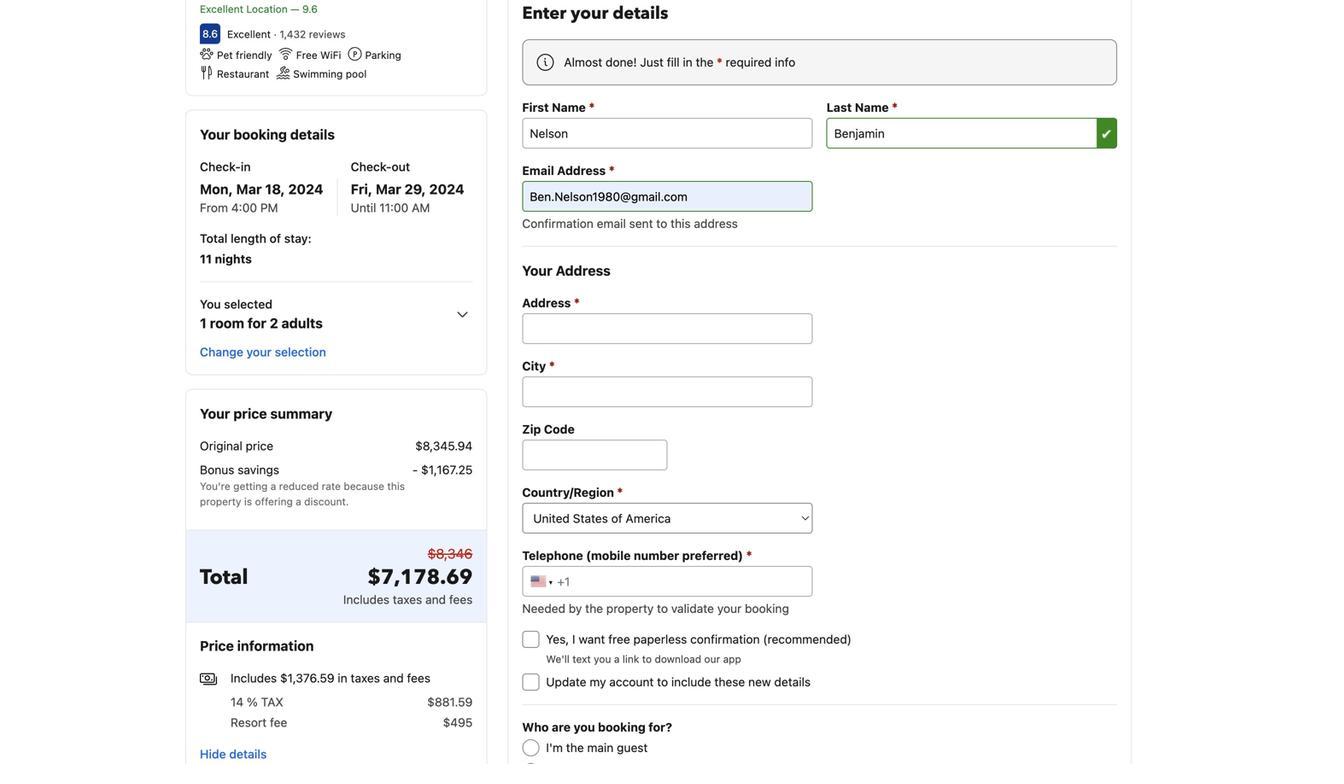 Task type: locate. For each thing, give the bounding box(es) containing it.
9.6
[[302, 3, 318, 15]]

0 vertical spatial taxes
[[393, 593, 422, 607]]

out
[[392, 160, 410, 174]]

discount.
[[304, 496, 349, 508]]

a
[[271, 480, 276, 492], [296, 496, 301, 508], [614, 654, 620, 666]]

1 horizontal spatial this
[[671, 217, 691, 231]]

1 horizontal spatial name
[[855, 100, 889, 114]]

number
[[634, 549, 680, 563]]

1 vertical spatial and
[[383, 671, 404, 686]]

0 horizontal spatial taxes
[[351, 671, 380, 686]]

total inside total length of stay: 11 nights
[[200, 231, 228, 245]]

mar up 11:00 am on the top of the page
[[376, 181, 401, 197]]

info
[[775, 55, 796, 69]]

excellent up scored 8.6 element at the top left of page
[[200, 3, 244, 15]]

0 horizontal spatial your
[[247, 345, 272, 359]]

includes down $7,178.69
[[343, 593, 390, 607]]

2 mar from the left
[[376, 181, 401, 197]]

booking inside who are you booking for? i'm the main guest
[[598, 721, 646, 735]]

8.6
[[203, 28, 218, 40]]

your up address *
[[522, 263, 553, 279]]

you right are
[[574, 721, 595, 735]]

2 vertical spatial a
[[614, 654, 620, 666]]

$8,346
[[428, 546, 473, 562]]

your for your price summary
[[200, 406, 230, 422]]

1 vertical spatial you
[[574, 721, 595, 735]]

1 vertical spatial total
[[200, 564, 248, 592]]

to down download
[[657, 675, 668, 690]]

1 vertical spatial in
[[241, 160, 251, 174]]

change your selection
[[200, 345, 326, 359]]

0 horizontal spatial the
[[566, 741, 584, 755]]

this down the double-check for typos text field
[[671, 217, 691, 231]]

location
[[246, 3, 288, 15]]

0 vertical spatial price
[[234, 406, 267, 422]]

almost done! just fill in the * required info
[[564, 55, 796, 69]]

name right last
[[855, 100, 889, 114]]

rated excellent element
[[227, 28, 271, 40]]

1 vertical spatial address
[[556, 263, 611, 279]]

the right fill
[[696, 55, 714, 69]]

your right enter
[[571, 2, 609, 25]]

property down you're
[[200, 496, 241, 508]]

0 horizontal spatial fees
[[407, 671, 431, 686]]

scored 8.6 element
[[200, 23, 220, 44]]

* right city
[[549, 358, 555, 373]]

1 vertical spatial fees
[[407, 671, 431, 686]]

1 vertical spatial your
[[522, 263, 553, 279]]

0 vertical spatial excellent
[[200, 3, 244, 15]]

booking up guest
[[598, 721, 646, 735]]

is
[[244, 496, 252, 508]]

link
[[623, 654, 639, 666]]

address for your
[[556, 263, 611, 279]]

2 2024 from the left
[[429, 181, 465, 197]]

code
[[544, 423, 575, 437]]

None text field
[[827, 118, 1118, 149]]

details down resort
[[229, 748, 267, 762]]

check- inside check-out fri, mar 29, 2024 until 11:00 am
[[351, 160, 392, 174]]

swimming pool
[[293, 68, 367, 80]]

just
[[640, 55, 664, 69]]

14 % tax
[[231, 695, 283, 709]]

includes for includes taxes and fees
[[343, 593, 390, 607]]

1 total from the top
[[200, 231, 228, 245]]

mar
[[236, 181, 262, 197], [376, 181, 401, 197]]

1 vertical spatial excellent
[[227, 28, 271, 40]]

total up 11
[[200, 231, 228, 245]]

0 horizontal spatial 2024
[[288, 181, 324, 197]]

price up original price
[[234, 406, 267, 422]]

0 horizontal spatial booking
[[234, 126, 287, 143]]

—
[[291, 3, 300, 15]]

1 horizontal spatial booking
[[598, 721, 646, 735]]

0 vertical spatial total
[[200, 231, 228, 245]]

1 mar from the left
[[236, 181, 262, 197]]

2 vertical spatial address
[[522, 296, 571, 310]]

1 vertical spatial price
[[246, 439, 273, 453]]

1 horizontal spatial 2024
[[429, 181, 465, 197]]

1 vertical spatial booking
[[745, 602, 789, 616]]

name inside last name *
[[855, 100, 889, 114]]

almost
[[564, 55, 603, 69]]

mar up 4:00 pm
[[236, 181, 262, 197]]

1 vertical spatial the
[[585, 602, 603, 616]]

your address
[[522, 263, 611, 279]]

telephone (mobile number preferred) *
[[522, 548, 752, 563]]

2024 right 18,
[[288, 181, 324, 197]]

includes $1,376.59 in taxes and fees
[[231, 671, 431, 686]]

0 vertical spatial you
[[594, 654, 611, 666]]

1 horizontal spatial mar
[[376, 181, 401, 197]]

a down reduced
[[296, 496, 301, 508]]

your up mon,
[[200, 126, 230, 143]]

Zip Code text field
[[522, 440, 668, 471]]

summary
[[270, 406, 333, 422]]

this right because
[[387, 480, 405, 492]]

0 vertical spatial fees
[[449, 593, 473, 607]]

and down $7,178.69
[[426, 593, 446, 607]]

price
[[200, 638, 234, 654]]

0 horizontal spatial and
[[383, 671, 404, 686]]

of
[[270, 231, 281, 245]]

the right by
[[585, 602, 603, 616]]

sent
[[629, 217, 653, 231]]

want
[[579, 633, 605, 647]]

city
[[522, 359, 546, 373]]

zip
[[522, 423, 541, 437]]

excellent
[[200, 3, 244, 15], [227, 28, 271, 40]]

0 horizontal spatial check-
[[200, 160, 241, 174]]

check-
[[200, 160, 241, 174], [351, 160, 392, 174]]

bonus
[[200, 463, 234, 477]]

country/region *
[[522, 485, 623, 500]]

and down includes taxes and fees
[[383, 671, 404, 686]]

0 vertical spatial in
[[683, 55, 693, 69]]

selection
[[275, 345, 326, 359]]

to inside yes, i want free paperless confirmation (recommended) we'll text you a link to download our app
[[642, 654, 652, 666]]

free
[[296, 49, 318, 61]]

taxes down $7,178.69
[[393, 593, 422, 607]]

yes,
[[546, 633, 569, 647]]

check-in mon, mar 18, 2024 from 4:00 pm
[[200, 160, 324, 215]]

2024 inside check-in mon, mar 18, 2024 from 4:00 pm
[[288, 181, 324, 197]]

2 vertical spatial booking
[[598, 721, 646, 735]]

fees down $7,178.69
[[449, 593, 473, 607]]

you right text
[[594, 654, 611, 666]]

0 vertical spatial booking
[[234, 126, 287, 143]]

* left required
[[717, 55, 723, 69]]

0 horizontal spatial this
[[387, 480, 405, 492]]

0 horizontal spatial property
[[200, 496, 241, 508]]

$8,345.94
[[415, 439, 473, 453]]

a up offering
[[271, 480, 276, 492]]

your up confirmation
[[718, 602, 742, 616]]

your
[[571, 2, 609, 25], [247, 345, 272, 359], [718, 602, 742, 616]]

2 vertical spatial the
[[566, 741, 584, 755]]

2 check- from the left
[[351, 160, 392, 174]]

check- up fri,
[[351, 160, 392, 174]]

includes up %
[[231, 671, 277, 686]]

0 horizontal spatial name
[[552, 100, 586, 114]]

the inside who are you booking for? i'm the main guest
[[566, 741, 584, 755]]

2024
[[288, 181, 324, 197], [429, 181, 465, 197]]

0 vertical spatial this
[[671, 217, 691, 231]]

in right fill
[[683, 55, 693, 69]]

1 horizontal spatial and
[[426, 593, 446, 607]]

2 name from the left
[[855, 100, 889, 114]]

confirmation email sent to this address
[[522, 217, 738, 231]]

1,432
[[280, 28, 306, 40]]

enter your details
[[522, 2, 669, 25]]

who
[[522, 721, 549, 735]]

1 2024 from the left
[[288, 181, 324, 197]]

name right the first
[[552, 100, 586, 114]]

2 vertical spatial in
[[338, 671, 348, 686]]

address right 'email'
[[557, 164, 606, 178]]

a left link
[[614, 654, 620, 666]]

mar for 29,
[[376, 181, 401, 197]]

1 check- from the left
[[200, 160, 241, 174]]

to right link
[[642, 654, 652, 666]]

you're
[[200, 480, 231, 492]]

1 horizontal spatial a
[[296, 496, 301, 508]]

excellent location — 9.6
[[200, 3, 318, 15]]

2024 for fri, mar 29, 2024
[[429, 181, 465, 197]]

mar inside check-in mon, mar 18, 2024 from 4:00 pm
[[236, 181, 262, 197]]

address down the 'your address'
[[522, 296, 571, 310]]

needed by the property to validate your booking
[[522, 602, 789, 616]]

$7,178.69
[[368, 564, 473, 592]]

1 vertical spatial includes
[[231, 671, 277, 686]]

in down your booking details
[[241, 160, 251, 174]]

download
[[655, 654, 702, 666]]

your up the original
[[200, 406, 230, 422]]

4:00 pm
[[231, 201, 278, 215]]

* down the 'your address'
[[574, 295, 580, 310]]

i'm
[[546, 741, 563, 755]]

includes taxes and fees
[[343, 593, 473, 607]]

check- up mon,
[[200, 160, 241, 174]]

total for total
[[200, 564, 248, 592]]

address up address *
[[556, 263, 611, 279]]

wifi
[[320, 49, 341, 61]]

2 vertical spatial your
[[200, 406, 230, 422]]

1 horizontal spatial in
[[338, 671, 348, 686]]

0 vertical spatial your
[[571, 2, 609, 25]]

None text field
[[522, 118, 813, 149], [522, 314, 813, 344], [522, 377, 813, 408], [522, 118, 813, 149], [522, 314, 813, 344], [522, 377, 813, 408]]

0 vertical spatial your
[[200, 126, 230, 143]]

new
[[749, 675, 771, 690]]

your down for
[[247, 345, 272, 359]]

excellent for excellent location — 9.6
[[200, 3, 244, 15]]

booking up check-in mon, mar 18, 2024 from 4:00 pm
[[234, 126, 287, 143]]

* right last
[[892, 100, 898, 114]]

1 vertical spatial a
[[296, 496, 301, 508]]

address inside 'email address *'
[[557, 164, 606, 178]]

1 horizontal spatial the
[[585, 602, 603, 616]]

email
[[522, 164, 554, 178]]

to down +1 text box
[[657, 602, 668, 616]]

2024 right 29, on the left of page
[[429, 181, 465, 197]]

0 horizontal spatial includes
[[231, 671, 277, 686]]

name inside first name *
[[552, 100, 586, 114]]

+1 text field
[[522, 567, 813, 597]]

bonus savings you're getting a reduced rate because this property is offering a discount. - $1,167.25
[[200, 463, 473, 508]]

taxes right $1,376.59
[[351, 671, 380, 686]]

city *
[[522, 358, 555, 373]]

fees up the $881.59
[[407, 671, 431, 686]]

1 name from the left
[[552, 100, 586, 114]]

1 horizontal spatial your
[[571, 2, 609, 25]]

0 vertical spatial address
[[557, 164, 606, 178]]

total up 'price'
[[200, 564, 248, 592]]

this inside bonus savings you're getting a reduced rate because this property is offering a discount. - $1,167.25
[[387, 480, 405, 492]]

pet
[[217, 49, 233, 61]]

the
[[696, 55, 714, 69], [585, 602, 603, 616], [566, 741, 584, 755]]

change
[[200, 345, 243, 359]]

the right i'm
[[566, 741, 584, 755]]

yes, i want free paperless confirmation (recommended) we'll text you a link to download our app
[[546, 633, 852, 666]]

price for your
[[234, 406, 267, 422]]

until
[[351, 201, 376, 215]]

in
[[683, 55, 693, 69], [241, 160, 251, 174], [338, 671, 348, 686]]

0 vertical spatial property
[[200, 496, 241, 508]]

price up savings
[[246, 439, 273, 453]]

details right new
[[775, 675, 811, 690]]

2 vertical spatial your
[[718, 602, 742, 616]]

1 horizontal spatial includes
[[343, 593, 390, 607]]

1 horizontal spatial property
[[607, 602, 654, 616]]

1 vertical spatial your
[[247, 345, 272, 359]]

mar inside check-out fri, mar 29, 2024 until 11:00 am
[[376, 181, 401, 197]]

11:00 am
[[380, 201, 430, 215]]

address
[[694, 217, 738, 231]]

* down 'almost' on the left of the page
[[589, 100, 595, 114]]

0 vertical spatial includes
[[343, 593, 390, 607]]

2 horizontal spatial your
[[718, 602, 742, 616]]

2 horizontal spatial a
[[614, 654, 620, 666]]

in right $1,376.59
[[338, 671, 348, 686]]

0 horizontal spatial mar
[[236, 181, 262, 197]]

2 total from the top
[[200, 564, 248, 592]]

1 vertical spatial this
[[387, 480, 405, 492]]

booking up (recommended)
[[745, 602, 789, 616]]

you
[[594, 654, 611, 666], [574, 721, 595, 735]]

excellent up pet friendly
[[227, 28, 271, 40]]

name for first name *
[[552, 100, 586, 114]]

2 horizontal spatial booking
[[745, 602, 789, 616]]

done!
[[606, 55, 637, 69]]

1 horizontal spatial check-
[[351, 160, 392, 174]]

1
[[200, 315, 207, 331]]

property up free
[[607, 602, 654, 616]]

0 vertical spatial the
[[696, 55, 714, 69]]

0 horizontal spatial a
[[271, 480, 276, 492]]

0 horizontal spatial in
[[241, 160, 251, 174]]

2024 inside check-out fri, mar 29, 2024 until 11:00 am
[[429, 181, 465, 197]]

telephone
[[522, 549, 583, 563]]

*
[[717, 55, 723, 69], [589, 100, 595, 114], [892, 100, 898, 114], [609, 163, 615, 178], [574, 295, 580, 310], [549, 358, 555, 373], [617, 485, 623, 500], [746, 548, 752, 563]]

mon,
[[200, 181, 233, 197]]

nights
[[215, 252, 252, 266]]

check- inside check-in mon, mar 18, 2024 from 4:00 pm
[[200, 160, 241, 174]]



Task type: vqa. For each thing, say whether or not it's contained in the screenshot.
'Code'
yes



Task type: describe. For each thing, give the bounding box(es) containing it.
we'll
[[546, 654, 570, 666]]

your for your address
[[522, 263, 553, 279]]

to right sent
[[657, 217, 668, 231]]

needed
[[522, 602, 566, 616]]

who are you booking for? element
[[522, 719, 1118, 765]]

fill
[[667, 55, 680, 69]]

1 vertical spatial property
[[607, 602, 654, 616]]

original
[[200, 439, 243, 453]]

details down swimming
[[290, 126, 335, 143]]

app
[[723, 654, 742, 666]]

check- for fri,
[[351, 160, 392, 174]]

·
[[274, 28, 277, 40]]

parking
[[365, 49, 401, 61]]

excellent for excellent · 1,432 reviews
[[227, 28, 271, 40]]

are
[[552, 721, 571, 735]]

1 horizontal spatial fees
[[449, 593, 473, 607]]

confirmation
[[691, 633, 760, 647]]

zip code
[[522, 423, 575, 437]]

swimming
[[293, 68, 343, 80]]

total for total length of stay: 11 nights
[[200, 231, 228, 245]]

free
[[609, 633, 630, 647]]

name for last name *
[[855, 100, 889, 114]]

include
[[672, 675, 711, 690]]

property inside bonus savings you're getting a reduced rate because this property is offering a discount. - $1,167.25
[[200, 496, 241, 508]]

guest
[[617, 741, 648, 755]]

information
[[237, 638, 314, 654]]

validate
[[671, 602, 714, 616]]

length
[[231, 231, 267, 245]]

0 vertical spatial and
[[426, 593, 446, 607]]

details inside button
[[229, 748, 267, 762]]

fri,
[[351, 181, 373, 197]]

our
[[705, 654, 720, 666]]

$881.59
[[427, 695, 473, 709]]

2024 for mon, mar 18, 2024
[[288, 181, 324, 197]]

tax
[[261, 695, 283, 709]]

update my account to include these new details
[[546, 675, 811, 690]]

%
[[247, 695, 258, 709]]

your for your booking details
[[200, 126, 230, 143]]

0 vertical spatial a
[[271, 480, 276, 492]]

first
[[522, 100, 549, 114]]

address for email
[[557, 164, 606, 178]]

* right preferred)
[[746, 548, 752, 563]]

my
[[590, 675, 606, 690]]

$495
[[443, 716, 473, 730]]

getting
[[233, 480, 268, 492]]

last name *
[[827, 100, 898, 114]]

29,
[[405, 181, 426, 197]]

account
[[610, 675, 654, 690]]

resort fee
[[231, 716, 287, 730]]

hide
[[200, 748, 226, 762]]

* down zip code text box at the bottom of page
[[617, 485, 623, 500]]

friendly
[[236, 49, 272, 61]]

address inside address *
[[522, 296, 571, 310]]

savings
[[238, 463, 279, 477]]

your for change
[[247, 345, 272, 359]]

email address *
[[522, 163, 615, 178]]

you selected 1 room for  2 adults
[[200, 297, 323, 331]]

includes for includes $1,376.59 in taxes and fees
[[231, 671, 277, 686]]

room
[[210, 315, 244, 331]]

you inside who are you booking for? i'm the main guest
[[574, 721, 595, 735]]

2 horizontal spatial in
[[683, 55, 693, 69]]

(recommended)
[[763, 633, 852, 647]]

2 horizontal spatial the
[[696, 55, 714, 69]]

text
[[573, 654, 591, 666]]

confirmation
[[522, 217, 594, 231]]

change your selection link
[[193, 337, 333, 368]]

selected
[[224, 297, 273, 311]]

your for enter
[[571, 2, 609, 25]]

hide details button
[[193, 740, 274, 765]]

country/region
[[522, 486, 614, 500]]

pool
[[346, 68, 367, 80]]

paperless
[[634, 633, 687, 647]]

reviews
[[309, 28, 346, 40]]

a inside yes, i want free paperless confirmation (recommended) we'll text you a link to download our app
[[614, 654, 620, 666]]

details up just
[[613, 2, 669, 25]]

enter
[[522, 2, 567, 25]]

you inside yes, i want free paperless confirmation (recommended) we'll text you a link to download our app
[[594, 654, 611, 666]]

reduced
[[279, 480, 319, 492]]

adults
[[282, 315, 323, 331]]

from
[[200, 201, 228, 215]]

check- for mon,
[[200, 160, 241, 174]]

first name *
[[522, 100, 595, 114]]

$8,346 $7,178.69
[[368, 546, 473, 592]]

2
[[270, 315, 278, 331]]

Double-check for typos text field
[[522, 181, 813, 212]]

1 vertical spatial taxes
[[351, 671, 380, 686]]

in inside check-in mon, mar 18, 2024 from 4:00 pm
[[241, 160, 251, 174]]

mar for 18,
[[236, 181, 262, 197]]

stay:
[[284, 231, 312, 245]]

last
[[827, 100, 852, 114]]

total length of stay: 11 nights
[[200, 231, 312, 266]]

resort
[[231, 716, 267, 730]]

$1,376.59
[[280, 671, 335, 686]]

main
[[587, 741, 614, 755]]

preferred)
[[682, 549, 743, 563]]

price for original
[[246, 439, 273, 453]]

1 horizontal spatial taxes
[[393, 593, 422, 607]]

these
[[715, 675, 745, 690]]

your price summary
[[200, 406, 333, 422]]

required
[[726, 55, 772, 69]]

offering
[[255, 496, 293, 508]]

* up email
[[609, 163, 615, 178]]

original price
[[200, 439, 273, 453]]

price information
[[200, 638, 314, 654]]

email
[[597, 217, 626, 231]]

rate
[[322, 480, 341, 492]]



